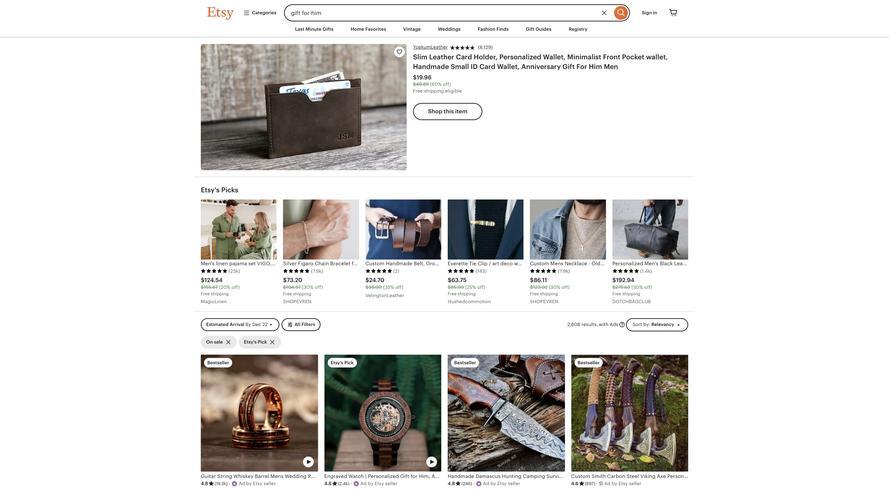 Task type: describe. For each thing, give the bounding box(es) containing it.
off) for 73.20
[[315, 285, 323, 290]]

registry
[[569, 26, 588, 32]]

63.75
[[452, 277, 467, 284]]

fashion
[[478, 26, 496, 32]]

etsy's for etsy's pick
[[244, 339, 257, 345]]

(7.9k) for 73.20
[[311, 269, 323, 274]]

2,608 results,
[[568, 322, 599, 327]]

1 horizontal spatial wallet,
[[544, 53, 566, 61]]

last minute gifts
[[295, 26, 334, 32]]

holder,
[[474, 53, 498, 61]]

dotchbagclub
[[613, 299, 652, 304]]

for
[[577, 63, 588, 70]]

by
[[246, 322, 251, 327]]

favorites
[[366, 26, 387, 32]]

(30% for 192.94
[[632, 285, 644, 290]]

by:
[[644, 322, 651, 327]]

results,
[[582, 322, 599, 327]]

· for (19.3k)
[[229, 481, 230, 486]]

(30% for 86.11
[[549, 285, 561, 290]]

slim
[[413, 53, 428, 61]]

1 vertical spatial wallet,
[[498, 63, 520, 70]]

menu bar containing last minute gifts
[[195, 21, 695, 38]]

(143)
[[476, 269, 487, 274]]

slim leather card holder, personalized wallet, minimalist front pocket wallet, handmade small id card wallet, anniversary gift for him men link
[[413, 53, 669, 70]]

5 out of 5 stars image for 73.20
[[283, 269, 310, 274]]

him
[[589, 63, 603, 70]]

anniversary
[[522, 63, 561, 70]]

shipping for 124.54
[[211, 291, 229, 296]]

estimated arrival by dec 22
[[206, 322, 268, 327]]

sign in button
[[637, 6, 663, 19]]

0 horizontal spatial card
[[456, 53, 472, 61]]

handmade
[[413, 63, 449, 70]]

velingtonleather
[[366, 293, 405, 298]]

5 out of 5 stars image for 86.11
[[531, 269, 557, 274]]

shop this item
[[428, 108, 468, 115]]

free inside slim leather card holder, personalized wallet, minimalist front pocket wallet, handmade small id card wallet, anniversary gift for him men $ 19.96 $ 49.89 (60% off) free shipping eligible
[[413, 88, 423, 94]]

shipping for 192.94
[[623, 291, 641, 296]]

(7.9k) for 86.11
[[558, 269, 571, 274]]

all
[[295, 322, 301, 327]]

(1.4k)
[[641, 269, 653, 274]]

(19.3k)
[[215, 481, 228, 486]]

vintage
[[404, 26, 421, 32]]

49.89
[[416, 81, 429, 87]]

handmade damascus hunting camping survival tactical knife with leather sheath| hand forged damascus knives gift for him, best christmas gift image
[[448, 355, 565, 472]]

off) for 192.94
[[645, 285, 653, 290]]

4.8 for bestseller
[[201, 481, 208, 486]]

slim leather card holder, personalized wallet, minimalist front pocket wallet, handmade small id card wallet, anniversary gift for him men $ 19.96 $ 49.89 (60% off) free shipping eligible
[[413, 53, 669, 94]]

· for (897)
[[597, 481, 598, 486]]

estimated
[[206, 322, 229, 327]]

5 out of 5 stars image for 63.75
[[448, 269, 475, 274]]

$ 192.94 $ 275.63 (30% off) free shipping dotchbagclub
[[613, 277, 653, 304]]

shipping for 63.75
[[458, 291, 476, 296]]

free for 192.94
[[613, 291, 622, 296]]

38.00
[[369, 285, 382, 290]]

(25%
[[466, 285, 477, 290]]

free for 86.11
[[531, 291, 539, 296]]

155.67
[[204, 285, 218, 290]]

off) for 86.11
[[562, 285, 570, 290]]

fashion finds link
[[473, 23, 515, 36]]

19.96
[[417, 74, 432, 81]]

arrival
[[230, 322, 245, 327]]

85.00
[[451, 285, 464, 290]]

(897)
[[585, 481, 596, 486]]

home favorites
[[351, 26, 387, 32]]

1 bestseller from the left
[[207, 360, 229, 366]]

small
[[451, 63, 469, 70]]

sale
[[214, 339, 223, 345]]

registry link
[[564, 23, 594, 36]]

86.11
[[534, 277, 548, 284]]

guides
[[536, 26, 552, 32]]

off) for 63.75
[[478, 285, 486, 290]]

4.6
[[572, 481, 579, 486]]

leather
[[430, 53, 455, 61]]

categories
[[252, 10, 277, 15]]

with ads
[[599, 322, 619, 327]]

$ 86.11 $ 123.02 (30% off) free shipping shopevren
[[531, 277, 570, 304]]

eligible
[[446, 88, 462, 94]]

minimalist
[[568, 53, 602, 61]]

hushedcommotion
[[448, 299, 492, 304]]

shop this item link
[[413, 103, 483, 120]]

on sale link
[[201, 336, 237, 349]]

124.54
[[205, 277, 223, 284]]

(8,129)
[[479, 45, 493, 50]]

this
[[444, 108, 454, 115]]

104.57
[[286, 285, 301, 290]]

personalized
[[500, 53, 542, 61]]

bestseller for 4.8
[[455, 360, 477, 366]]

off) inside slim leather card holder, personalized wallet, minimalist front pocket wallet, handmade small id card wallet, anniversary gift for him men $ 19.96 $ 49.89 (60% off) free shipping eligible
[[443, 81, 451, 87]]

etsy's for etsy's picks
[[201, 186, 220, 194]]



Task type: vqa. For each thing, say whether or not it's contained in the screenshot.
Fall
no



Task type: locate. For each thing, give the bounding box(es) containing it.
free inside $ 73.20 $ 104.57 (30% off) free shipping shopevren
[[283, 291, 292, 296]]

0 horizontal spatial bestseller
[[207, 360, 229, 366]]

(30% inside $ 73.20 $ 104.57 (30% off) free shipping shopevren
[[302, 285, 314, 290]]

shipping for 73.20
[[293, 291, 311, 296]]

1 · from the left
[[229, 481, 230, 486]]

off) inside $ 86.11 $ 123.02 (30% off) free shipping shopevren
[[562, 285, 570, 290]]

off) for 24.70
[[396, 285, 404, 290]]

5 out of 5 stars image
[[201, 269, 228, 274], [283, 269, 310, 274], [366, 269, 393, 274], [448, 269, 475, 274], [531, 269, 557, 274], [613, 269, 640, 274]]

0 horizontal spatial product video element
[[201, 355, 318, 472]]

5 out of 5 stars image up 86.11
[[531, 269, 557, 274]]

5 out of 5 stars image for 192.94
[[613, 269, 640, 274]]

etsy's
[[331, 360, 344, 366]]

shipping for 86.11
[[541, 291, 558, 296]]

· right (2.4k)
[[351, 481, 352, 486]]

(2)
[[394, 269, 400, 274]]

(35%
[[384, 285, 394, 290]]

product video element for bestseller
[[201, 355, 318, 472]]

pocket
[[623, 53, 645, 61]]

5 out of 5 stars image up 192.94
[[613, 269, 640, 274]]

shopevren for 86.11
[[531, 299, 559, 304]]

wallet,
[[647, 53, 669, 61]]

4.8 left (2.4k)
[[325, 481, 332, 486]]

shipping down the 123.02
[[541, 291, 558, 296]]

$
[[413, 74, 417, 81], [413, 81, 416, 87], [201, 277, 205, 284], [283, 277, 287, 284], [366, 277, 369, 284], [448, 277, 452, 284], [531, 277, 534, 284], [613, 277, 617, 284], [201, 285, 204, 290], [283, 285, 286, 290], [366, 285, 369, 290], [448, 285, 451, 290], [531, 285, 534, 290], [613, 285, 616, 290]]

etsy's left the picks
[[201, 186, 220, 194]]

5 out of 5 stars image up 24.70
[[366, 269, 393, 274]]

0 horizontal spatial (30%
[[302, 285, 314, 290]]

2 (30% from the left
[[549, 285, 561, 290]]

(7.9k) up $ 73.20 $ 104.57 (30% off) free shipping shopevren
[[311, 269, 323, 274]]

with
[[599, 322, 609, 327]]

1 horizontal spatial shopevren
[[531, 299, 559, 304]]

(30% inside $ 192.94 $ 275.63 (30% off) free shipping dotchbagclub
[[632, 285, 644, 290]]

6 5 out of 5 stars image from the left
[[613, 269, 640, 274]]

(30% right the 123.02
[[549, 285, 561, 290]]

last minute gifts link
[[290, 23, 339, 36]]

ads
[[610, 322, 619, 327]]

minute
[[306, 26, 322, 32]]

off) right the 123.02
[[562, 285, 570, 290]]

(30% down 192.94
[[632, 285, 644, 290]]

home favorites link
[[346, 23, 392, 36]]

everette tie clip / art deco wedding accessories / grey and clear crystal image
[[448, 200, 524, 260]]

in
[[654, 10, 658, 15]]

2 4.8 from the left
[[325, 481, 332, 486]]

5 out of 5 stars image for 124.54
[[201, 269, 228, 274]]

shipping inside $ 73.20 $ 104.57 (30% off) free shipping shopevren
[[293, 291, 311, 296]]

off) inside $ 124.54 $ 155.67 (20% off) free shipping magiclinen
[[232, 285, 240, 290]]

0 horizontal spatial gift
[[526, 26, 535, 32]]

engraved watch | personalized gift for him, anniversary gifts | automatic watch | wood watch | engraved wood watch for men | christmas gifts image
[[325, 355, 442, 472]]

gift inside menu bar
[[526, 26, 535, 32]]

1 horizontal spatial (7.9k)
[[558, 269, 571, 274]]

free inside $ 124.54 $ 155.67 (20% off) free shipping magiclinen
[[201, 291, 210, 296]]

pick down 22
[[258, 339, 267, 345]]

0 horizontal spatial pick
[[258, 339, 267, 345]]

1 horizontal spatial bestseller
[[455, 360, 477, 366]]

yoakumleather
[[413, 44, 448, 50]]

(20%
[[219, 285, 231, 290]]

all filters button
[[282, 318, 321, 331]]

picks
[[221, 186, 239, 194]]

1 horizontal spatial card
[[480, 63, 496, 70]]

5 5 out of 5 stars image from the left
[[531, 269, 557, 274]]

guitar string whiskey barrel mens wedding rose gold band, engagement tungsten wood inlay promise ring for him, men ring, gift for him image
[[201, 355, 318, 472]]

pick
[[258, 339, 267, 345], [345, 360, 354, 366]]

4 5 out of 5 stars image from the left
[[448, 269, 475, 274]]

shipping inside $ 192.94 $ 275.63 (30% off) free shipping dotchbagclub
[[623, 291, 641, 296]]

1 horizontal spatial pick
[[345, 360, 354, 366]]

2 bestseller from the left
[[455, 360, 477, 366]]

shipping down 104.57
[[293, 291, 311, 296]]

shipping down (20%
[[211, 291, 229, 296]]

(23k)
[[229, 269, 240, 274]]

2 shopevren from the left
[[531, 299, 559, 304]]

shipping down '(60%'
[[425, 88, 444, 94]]

etsy's picks
[[201, 186, 239, 194]]

fashion finds
[[478, 26, 509, 32]]

sort by: relevancy
[[633, 322, 675, 327]]

(2.4k)
[[338, 481, 350, 486]]

· right (246)
[[474, 481, 475, 486]]

home
[[351, 26, 365, 32]]

shopevren inside $ 86.11 $ 123.02 (30% off) free shipping shopevren
[[531, 299, 559, 304]]

(60%
[[431, 81, 442, 87]]

free down the 123.02
[[531, 291, 539, 296]]

1 product video element from the left
[[201, 355, 318, 472]]

off) inside $ 192.94 $ 275.63 (30% off) free shipping dotchbagclub
[[645, 285, 653, 290]]

all filters
[[295, 322, 316, 327]]

free for 124.54
[[201, 291, 210, 296]]

weddings link
[[433, 23, 466, 36]]

personalized men's black leather travel gift set, birthday gift men, guy gifts, mens gift, christmas gift men, duffle and dopp kit image
[[613, 200, 689, 260]]

free inside $ 86.11 $ 123.02 (30% off) free shipping shopevren
[[531, 291, 539, 296]]

shipping down (25%
[[458, 291, 476, 296]]

shopevren inside $ 73.20 $ 104.57 (30% off) free shipping shopevren
[[283, 299, 312, 304]]

4.8 for etsy's pick
[[325, 481, 332, 486]]

wallet, down the personalized
[[498, 63, 520, 70]]

gift left for
[[563, 63, 575, 70]]

1 vertical spatial gift
[[563, 63, 575, 70]]

men
[[604, 63, 619, 70]]

2 horizontal spatial 4.8
[[448, 481, 455, 486]]

free inside $ 192.94 $ 275.63 (30% off) free shipping dotchbagclub
[[613, 291, 622, 296]]

sign in
[[643, 10, 658, 15]]

·
[[229, 481, 230, 486], [351, 481, 352, 486], [474, 481, 475, 486], [597, 481, 598, 486]]

$ 24.70 $ 38.00 (35% off) velingtonleather
[[366, 277, 405, 298]]

etsy's pick link
[[239, 336, 281, 349]]

Search for anything text field
[[284, 4, 613, 21]]

relevancy
[[652, 322, 675, 327]]

shipping inside $ 63.75 $ 85.00 (25% off) free shipping hushedcommotion
[[458, 291, 476, 296]]

wallet,
[[544, 53, 566, 61], [498, 63, 520, 70]]

(30% for 73.20
[[302, 285, 314, 290]]

shipping up dotchbagclub
[[623, 291, 641, 296]]

custom smith carbon steel viking axe personalized anniversary gift for him, birthday & wedding gift, hand forged, battle, axe axes image
[[572, 355, 689, 472]]

123.02
[[534, 285, 548, 290]]

menu bar
[[195, 21, 695, 38]]

3 (30% from the left
[[632, 285, 644, 290]]

off) down (1.4k)
[[645, 285, 653, 290]]

0 horizontal spatial shopevren
[[283, 299, 312, 304]]

free down 104.57
[[283, 291, 292, 296]]

magiclinen
[[201, 299, 227, 304]]

off)
[[443, 81, 451, 87], [232, 285, 240, 290], [315, 285, 323, 290], [396, 285, 404, 290], [478, 285, 486, 290], [562, 285, 570, 290], [645, 285, 653, 290]]

shopevren down the 123.02
[[531, 299, 559, 304]]

2 horizontal spatial (30%
[[632, 285, 644, 290]]

2 (7.9k) from the left
[[558, 269, 571, 274]]

0 vertical spatial card
[[456, 53, 472, 61]]

None search field
[[284, 4, 631, 21]]

etsy's down by
[[244, 339, 257, 345]]

free down 155.67 on the left bottom of the page
[[201, 291, 210, 296]]

filters
[[302, 322, 316, 327]]

categories button
[[238, 6, 282, 19]]

1 horizontal spatial 4.8
[[325, 481, 332, 486]]

1 (30% from the left
[[302, 285, 314, 290]]

custom handmade belt, grooms men gift, engraved leather belt, christmas gift for him, handmade belt, belt for men, gift for boyfriend image
[[366, 200, 442, 260]]

free down 49.89 on the left top of page
[[413, 88, 423, 94]]

men's linen pajama set vigo, green pajama set, gifts for men, linen sleepwear image
[[201, 200, 277, 260]]

wallet, up anniversary
[[544, 53, 566, 61]]

shipping inside slim leather card holder, personalized wallet, minimalist front pocket wallet, handmade small id card wallet, anniversary gift for him men $ 19.96 $ 49.89 (60% off) free shipping eligible
[[425, 88, 444, 94]]

1 horizontal spatial gift
[[563, 63, 575, 70]]

id
[[471, 63, 478, 70]]

custom mens necklace - old english letter necklace - gold mens necklace - father's day gift - personalized mens necklace - gift for him image
[[531, 200, 607, 260]]

$ 73.20 $ 104.57 (30% off) free shipping shopevren
[[283, 277, 323, 304]]

4.8 left (246)
[[448, 481, 455, 486]]

· right (897)
[[597, 481, 598, 486]]

22
[[263, 322, 268, 327]]

free down 275.63
[[613, 291, 622, 296]]

$ 124.54 $ 155.67 (20% off) free shipping magiclinen
[[201, 277, 240, 304]]

front
[[604, 53, 621, 61]]

free
[[413, 88, 423, 94], [201, 291, 210, 296], [283, 291, 292, 296], [448, 291, 457, 296], [531, 291, 539, 296], [613, 291, 622, 296]]

(246)
[[462, 481, 473, 486]]

3 4.8 from the left
[[448, 481, 455, 486]]

on sale
[[206, 339, 223, 345]]

1 vertical spatial etsy's
[[244, 339, 257, 345]]

gift inside slim leather card holder, personalized wallet, minimalist front pocket wallet, handmade small id card wallet, anniversary gift for him men $ 19.96 $ 49.89 (60% off) free shipping eligible
[[563, 63, 575, 70]]

1 horizontal spatial etsy's
[[244, 339, 257, 345]]

gift guides link
[[521, 23, 558, 36]]

gifts
[[323, 26, 334, 32]]

· right (19.3k)
[[229, 481, 230, 486]]

shop
[[428, 108, 443, 115]]

(30% inside $ 86.11 $ 123.02 (30% off) free shipping shopevren
[[549, 285, 561, 290]]

0 horizontal spatial (7.9k)
[[311, 269, 323, 274]]

vintage link
[[398, 23, 427, 36]]

1 horizontal spatial product video element
[[325, 355, 442, 472]]

192.94
[[617, 277, 635, 284]]

shipping
[[425, 88, 444, 94], [211, 291, 229, 296], [293, 291, 311, 296], [458, 291, 476, 296], [541, 291, 558, 296], [623, 291, 641, 296]]

off) inside $ 73.20 $ 104.57 (30% off) free shipping shopevren
[[315, 285, 323, 290]]

(7.9k) up $ 86.11 $ 123.02 (30% off) free shipping shopevren
[[558, 269, 571, 274]]

off) inside $ 63.75 $ 85.00 (25% off) free shipping hushedcommotion
[[478, 285, 486, 290]]

1 5 out of 5 stars image from the left
[[201, 269, 228, 274]]

off) inside $ 24.70 $ 38.00 (35% off) velingtonleather
[[396, 285, 404, 290]]

dec
[[253, 322, 261, 327]]

shipping inside $ 86.11 $ 123.02 (30% off) free shipping shopevren
[[541, 291, 558, 296]]

73.20
[[287, 277, 303, 284]]

0 vertical spatial gift
[[526, 26, 535, 32]]

gift left guides
[[526, 26, 535, 32]]

sort
[[633, 322, 643, 327]]

shopevren down 104.57
[[283, 299, 312, 304]]

5 out of 5 stars image up "124.54"
[[201, 269, 228, 274]]

free for 63.75
[[448, 291, 457, 296]]

banner containing categories
[[195, 0, 695, 21]]

5 out of 5 stars image for 24.70
[[366, 269, 393, 274]]

product video element for etsy's pick
[[325, 355, 442, 472]]

product video element
[[201, 355, 318, 472], [325, 355, 442, 472]]

0 vertical spatial wallet,
[[544, 53, 566, 61]]

silver figaro chain bracelet for men - 14k gold filled or sterling silver - thick chain bracelet - simple chain bracelet - gift for him image
[[283, 200, 359, 260]]

etsy's pick
[[331, 360, 354, 366]]

off) right (35%
[[396, 285, 404, 290]]

0 horizontal spatial 4.8
[[201, 481, 208, 486]]

2 · from the left
[[351, 481, 352, 486]]

3 · from the left
[[474, 481, 475, 486]]

item
[[456, 108, 468, 115]]

3 5 out of 5 stars image from the left
[[366, 269, 393, 274]]

0 horizontal spatial etsy's
[[201, 186, 220, 194]]

5 out of 5 stars image up 63.75
[[448, 269, 475, 274]]

1 vertical spatial card
[[480, 63, 496, 70]]

pick for etsy's pick
[[345, 360, 354, 366]]

1 vertical spatial pick
[[345, 360, 354, 366]]

shopevren for 73.20
[[283, 299, 312, 304]]

2 5 out of 5 stars image from the left
[[283, 269, 310, 274]]

1 (7.9k) from the left
[[311, 269, 323, 274]]

off) right (25%
[[478, 285, 486, 290]]

0 vertical spatial etsy's
[[201, 186, 220, 194]]

4 · from the left
[[597, 481, 598, 486]]

(30% right 104.57
[[302, 285, 314, 290]]

shipping inside $ 124.54 $ 155.67 (20% off) free shipping magiclinen
[[211, 291, 229, 296]]

off) right (20%
[[232, 285, 240, 290]]

etsy's pick
[[244, 339, 267, 345]]

bestseller for 4.6
[[578, 360, 600, 366]]

gift guides
[[526, 26, 552, 32]]

card down holder, at right top
[[480, 63, 496, 70]]

free down 85.00
[[448, 291, 457, 296]]

3 bestseller from the left
[[578, 360, 600, 366]]

finds
[[497, 26, 509, 32]]

2 product video element from the left
[[325, 355, 442, 472]]

last
[[295, 26, 305, 32]]

free for 73.20
[[283, 291, 292, 296]]

· for (2.4k)
[[351, 481, 352, 486]]

1 4.8 from the left
[[201, 481, 208, 486]]

pick right etsy's
[[345, 360, 354, 366]]

off) up eligible
[[443, 81, 451, 87]]

card up small
[[456, 53, 472, 61]]

bestseller
[[207, 360, 229, 366], [455, 360, 477, 366], [578, 360, 600, 366]]

free inside $ 63.75 $ 85.00 (25% off) free shipping hushedcommotion
[[448, 291, 457, 296]]

off) right 104.57
[[315, 285, 323, 290]]

pick for etsy's pick
[[258, 339, 267, 345]]

0 horizontal spatial wallet,
[[498, 63, 520, 70]]

on
[[206, 339, 213, 345]]

gift
[[526, 26, 535, 32], [563, 63, 575, 70]]

2 horizontal spatial bestseller
[[578, 360, 600, 366]]

1 horizontal spatial (30%
[[549, 285, 561, 290]]

1 shopevren from the left
[[283, 299, 312, 304]]

yoakumleather link
[[413, 44, 448, 51]]

0 vertical spatial pick
[[258, 339, 267, 345]]

banner
[[195, 0, 695, 21]]

5 out of 5 stars image up 73.20
[[283, 269, 310, 274]]

off) for 124.54
[[232, 285, 240, 290]]

2,608
[[568, 322, 581, 327]]

4.8 left (19.3k)
[[201, 481, 208, 486]]



